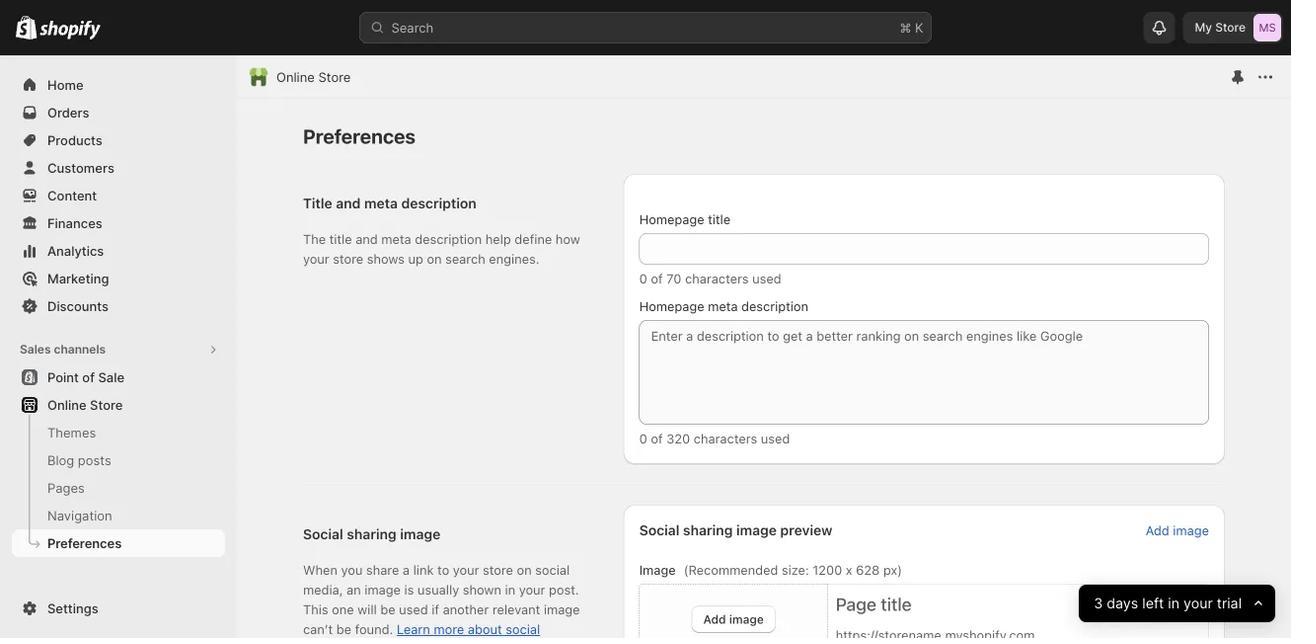 Task type: locate. For each thing, give the bounding box(es) containing it.
⌘ k
[[900, 20, 924, 35]]

blog
[[47, 452, 74, 468]]

point of sale button
[[0, 363, 237, 391]]

my
[[1196, 20, 1213, 35]]

shopify image
[[16, 15, 37, 39]]

online store right online store image
[[277, 69, 351, 84]]

0 horizontal spatial online store link
[[12, 391, 225, 419]]

store down sale
[[90, 397, 123, 412]]

1 horizontal spatial store
[[319, 69, 351, 84]]

online right online store image
[[277, 69, 315, 84]]

themes
[[47, 425, 96, 440]]

blog posts link
[[12, 446, 225, 474]]

orders
[[47, 105, 89, 120]]

store right my
[[1216, 20, 1247, 35]]

online
[[277, 69, 315, 84], [47, 397, 87, 412]]

online store link right online store image
[[277, 67, 351, 87]]

sales channels button
[[12, 336, 225, 363]]

discounts
[[47, 298, 109, 314]]

2 vertical spatial store
[[90, 397, 123, 412]]

products
[[47, 132, 103, 148]]

analytics link
[[12, 237, 225, 265]]

0 vertical spatial online store
[[277, 69, 351, 84]]

search
[[392, 20, 434, 35]]

store right online store image
[[319, 69, 351, 84]]

left
[[1143, 595, 1165, 612]]

add
[[47, 614, 72, 630]]

1 horizontal spatial online
[[277, 69, 315, 84]]

themes link
[[12, 419, 225, 446]]

your
[[1184, 595, 1213, 612]]

settings link
[[12, 595, 225, 622]]

1 vertical spatial online store
[[47, 397, 123, 412]]

online store image
[[249, 67, 269, 87]]

apps
[[20, 587, 50, 602]]

online store down the 'point of sale' at the left of page
[[47, 397, 123, 412]]

apps button
[[12, 581, 225, 608]]

3
[[1094, 595, 1103, 612]]

apps
[[76, 614, 106, 630]]

1 horizontal spatial online store
[[277, 69, 351, 84]]

finances link
[[12, 209, 225, 237]]

days
[[1107, 595, 1139, 612]]

2 horizontal spatial store
[[1216, 20, 1247, 35]]

in
[[1169, 595, 1180, 612]]

point
[[47, 369, 79, 385]]

0 vertical spatial online
[[277, 69, 315, 84]]

home
[[47, 77, 84, 92]]

online store link down sale
[[12, 391, 225, 419]]

0 horizontal spatial online
[[47, 397, 87, 412]]

online down point
[[47, 397, 87, 412]]

0 vertical spatial store
[[1216, 20, 1247, 35]]

point of sale
[[47, 369, 124, 385]]

pages
[[47, 480, 85, 495]]

customers link
[[12, 154, 225, 182]]

analytics
[[47, 243, 104, 258]]

online store link
[[277, 67, 351, 87], [12, 391, 225, 419]]

1 vertical spatial online
[[47, 397, 87, 412]]

store
[[1216, 20, 1247, 35], [319, 69, 351, 84], [90, 397, 123, 412]]

my store
[[1196, 20, 1247, 35]]

of
[[82, 369, 95, 385]]

0 vertical spatial online store link
[[277, 67, 351, 87]]

sales channels
[[20, 342, 106, 357]]

online store
[[277, 69, 351, 84], [47, 397, 123, 412]]

marketing
[[47, 271, 109, 286]]

customers
[[47, 160, 115, 175]]



Task type: vqa. For each thing, say whether or not it's contained in the screenshot.
preferences
yes



Task type: describe. For each thing, give the bounding box(es) containing it.
marketing link
[[12, 265, 225, 292]]

preferences link
[[12, 529, 225, 557]]

products link
[[12, 126, 225, 154]]

trial
[[1217, 595, 1242, 612]]

content
[[47, 188, 97, 203]]

3 days left in your trial button
[[1079, 585, 1276, 622]]

k
[[916, 20, 924, 35]]

1 vertical spatial online store link
[[12, 391, 225, 419]]

sale
[[98, 369, 124, 385]]

0 horizontal spatial online store
[[47, 397, 123, 412]]

pages link
[[12, 474, 225, 502]]

sales
[[20, 342, 51, 357]]

settings
[[47, 601, 98, 616]]

add apps
[[47, 614, 106, 630]]

add apps button
[[12, 608, 225, 636]]

channels
[[54, 342, 106, 357]]

preferences
[[47, 535, 122, 551]]

0 horizontal spatial store
[[90, 397, 123, 412]]

1 vertical spatial store
[[319, 69, 351, 84]]

⌘
[[900, 20, 912, 35]]

navigation link
[[12, 502, 225, 529]]

my store image
[[1254, 14, 1282, 41]]

shopify image
[[40, 20, 101, 40]]

discounts link
[[12, 292, 225, 320]]

content link
[[12, 182, 225, 209]]

posts
[[78, 452, 111, 468]]

home link
[[12, 71, 225, 99]]

navigation
[[47, 508, 112, 523]]

3 days left in your trial
[[1094, 595, 1242, 612]]

blog posts
[[47, 452, 111, 468]]

orders link
[[12, 99, 225, 126]]

point of sale link
[[12, 363, 225, 391]]

1 horizontal spatial online store link
[[277, 67, 351, 87]]

finances
[[47, 215, 103, 231]]



